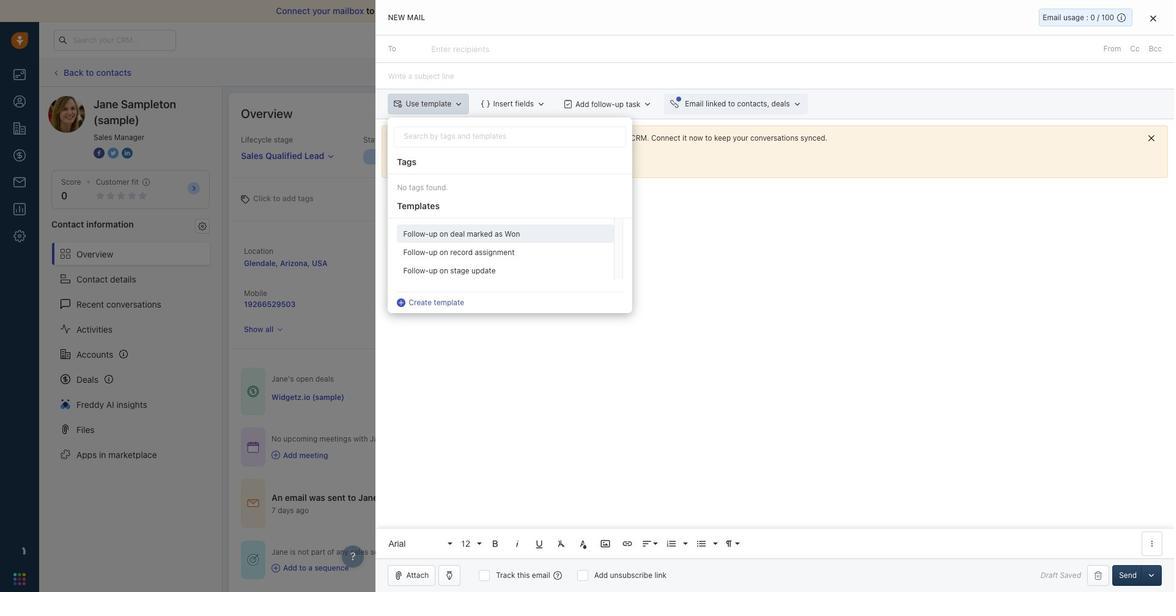 Task type: vqa. For each thing, say whether or not it's contained in the screenshot.
the bottom goals?
no



Task type: locate. For each thing, give the bounding box(es) containing it.
template for create template
[[434, 298, 464, 307]]

task
[[626, 99, 641, 109]]

2 on from the top
[[440, 248, 448, 257]]

sales down lifecycle on the top
[[241, 151, 263, 161]]

0 vertical spatial your
[[313, 6, 331, 16]]

back
[[64, 67, 84, 78]]

no for no tags found.
[[397, 183, 407, 192]]

tags
[[397, 157, 417, 167], [409, 183, 424, 192], [298, 194, 314, 203]]

0 horizontal spatial stage
[[274, 135, 293, 144]]

email inside an email was sent to jane 7 days ago
[[285, 492, 307, 503]]

0 vertical spatial email
[[1043, 13, 1062, 22]]

not
[[298, 547, 309, 556]]

update
[[472, 266, 496, 275]]

jane for (sample)
[[94, 98, 118, 111]]

1 horizontal spatial connect
[[651, 133, 681, 143]]

Search your CRM... text field
[[54, 30, 176, 50]]

owner
[[478, 289, 499, 298]]

days right 21 at the top right
[[905, 35, 920, 43]]

0 horizontal spatial in
[[99, 449, 106, 460]]

freddy ai insights
[[76, 399, 147, 410]]

email right this
[[532, 571, 550, 580]]

follow- for follow-up on stage update
[[403, 266, 429, 275]]

0 vertical spatial in
[[888, 35, 894, 43]]

0 horizontal spatial jane
[[94, 98, 118, 111]]

as
[[495, 229, 503, 238]]

(sample) down assignment
[[498, 258, 530, 267]]

account widgetz.io (sample)
[[457, 246, 530, 267]]

conversations
[[750, 133, 799, 143], [106, 299, 161, 309]]

send button
[[1113, 565, 1144, 586]]

jane
[[94, 98, 118, 111], [358, 492, 378, 503], [272, 547, 288, 556]]

jane's
[[272, 374, 294, 384]]

1 container_wx8msf4aqz5i3rn1 image from the top
[[247, 441, 259, 453]]

2 vertical spatial follow-
[[403, 266, 429, 275]]

on down follow-up on record assignment
[[440, 266, 448, 275]]

email usage : 0 / 100
[[1043, 13, 1114, 22]]

assignment
[[475, 248, 515, 257]]

no tags found.
[[397, 183, 448, 192]]

0 vertical spatial jane
[[94, 98, 118, 111]]

email left usage
[[1043, 13, 1062, 22]]

glendale, arizona, usa link
[[244, 259, 328, 268]]

container_wx8msf4aqz5i3rn1 image inside add to a sequence link
[[272, 564, 280, 572]]

ai
[[106, 399, 114, 410]]

deliverability
[[411, 6, 463, 16]]

your
[[840, 35, 855, 43]]

mobile 19266529503
[[244, 289, 296, 309]]

widgetz.io (sample) link down assignment
[[457, 258, 530, 267]]

more misc image
[[1147, 538, 1158, 549]]

(sample) inside the jane sampleton (sample) sales manager
[[94, 114, 139, 127]]

0 vertical spatial sales
[[94, 133, 112, 142]]

connect left mailbox
[[276, 6, 310, 16]]

contacts,
[[737, 99, 770, 108]]

follow- up follow-up on stage update on the left top of the page
[[403, 248, 429, 257]]

2 vertical spatial email
[[532, 571, 550, 580]]

in right apps
[[99, 449, 106, 460]]

1 on from the top
[[440, 229, 448, 238]]

0 vertical spatial connect
[[276, 6, 310, 16]]

email up ago
[[285, 492, 307, 503]]

jane right "sent" at left bottom
[[358, 492, 378, 503]]

0 horizontal spatial widgetz.io (sample) link
[[272, 392, 344, 402]]

follow- down templates
[[403, 229, 429, 238]]

application containing arial
[[376, 184, 1174, 558]]

0 horizontal spatial 0
[[61, 190, 67, 201]]

add to a sequence link
[[272, 563, 406, 573]]

to left a
[[299, 563, 306, 573]]

create template link
[[409, 298, 464, 307]]

sales qualified lead link
[[241, 145, 335, 162]]

widgetz.io (sample) link down open
[[272, 392, 344, 402]]

add
[[576, 99, 589, 109], [283, 451, 297, 460], [283, 563, 297, 573], [594, 571, 608, 580]]

list box containing tags
[[388, 151, 642, 289]]

container_wx8msf4aqz5i3rn1 image left a
[[272, 564, 280, 572]]

0 vertical spatial days
[[905, 35, 920, 43]]

bold (⌘b) image
[[490, 538, 501, 549]]

1 vertical spatial days
[[278, 506, 294, 515]]

2 vertical spatial tags
[[298, 194, 314, 203]]

sales inside 'link'
[[241, 151, 263, 161]]

from
[[1104, 44, 1121, 53]]

0 horizontal spatial sales
[[94, 133, 112, 142]]

0 horizontal spatial email
[[285, 492, 307, 503]]

follow- up the create
[[403, 266, 429, 275]]

0 vertical spatial of
[[561, 6, 569, 16]]

group
[[397, 219, 624, 280]]

of left any
[[327, 547, 334, 556]]

up left deal
[[429, 229, 438, 238]]

group containing follow-up on deal marked as won
[[397, 219, 624, 280]]

1 vertical spatial contact
[[76, 274, 108, 284]]

follow- for follow-up on record assignment
[[403, 248, 429, 257]]

widgetz.io down 'account'
[[457, 258, 496, 267]]

container_wx8msf4aqz5i3rn1 image left upcoming
[[247, 441, 259, 453]]

days right 7
[[278, 506, 294, 515]]

no left upcoming
[[272, 434, 281, 444]]

with
[[354, 434, 368, 444]]

days inside an email was sent to jane 7 days ago
[[278, 506, 294, 515]]

templates
[[397, 201, 440, 211]]

(sample) down open
[[312, 393, 344, 402]]

usa
[[312, 259, 328, 268]]

1 vertical spatial 0
[[61, 190, 67, 201]]

1 horizontal spatial jane
[[272, 547, 288, 556]]

1 horizontal spatial sales
[[241, 151, 263, 161]]

0 vertical spatial widgetz.io (sample) link
[[457, 258, 530, 267]]

new
[[388, 13, 405, 22]]

plans
[[972, 35, 991, 44]]

template right use
[[421, 99, 452, 108]]

widgetz.io down jane's
[[272, 393, 310, 402]]

lifecycle stage
[[241, 135, 293, 144]]

1 vertical spatial overview
[[76, 249, 113, 259]]

container_wx8msf4aqz5i3rn1 image inside add meeting link
[[272, 451, 280, 459]]

conversations down details
[[106, 299, 161, 309]]

1 vertical spatial sales
[[241, 151, 263, 161]]

jane inside the jane sampleton (sample) sales manager
[[94, 98, 118, 111]]

to inside button
[[728, 99, 735, 108]]

1 horizontal spatial stage
[[450, 266, 470, 275]]

container_wx8msf4aqz5i3rn1 image left add meeting
[[272, 451, 280, 459]]

insert
[[493, 99, 513, 108]]

widgetz.io (sample) link
[[457, 258, 530, 267], [272, 392, 344, 402]]

connected
[[450, 133, 487, 143]]

sales inside sales owner james peterson
[[457, 289, 476, 298]]

stage down follow-up on record assignment
[[450, 266, 470, 275]]

template right the create
[[434, 298, 464, 307]]

unsubscribe
[[610, 571, 653, 580]]

widgetz.io (sample) link for jane's open deals
[[272, 392, 344, 402]]

new mail
[[388, 13, 425, 22]]

0 horizontal spatial days
[[278, 506, 294, 515]]

twitter circled image
[[108, 147, 119, 160]]

2 horizontal spatial email
[[571, 6, 593, 16]]

1 vertical spatial email
[[685, 99, 704, 108]]

conversations left "synced."
[[750, 133, 799, 143]]

(sample) up manager
[[94, 114, 139, 127]]

1 vertical spatial tags
[[409, 183, 424, 192]]

0 horizontal spatial no
[[272, 434, 281, 444]]

contact
[[51, 219, 84, 230], [76, 274, 108, 284]]

container_wx8msf4aqz5i3rn1 image left 'widgetz.io (sample)' at the left of page
[[247, 385, 259, 398]]

add down is
[[283, 563, 297, 573]]

contact down 0 button
[[51, 219, 84, 230]]

draft saved
[[1041, 571, 1081, 580]]

1 horizontal spatial overview
[[241, 106, 293, 120]]

days
[[905, 35, 920, 43], [278, 506, 294, 515]]

apps
[[76, 449, 97, 460]]

was
[[309, 492, 325, 503]]

0 vertical spatial tags
[[397, 157, 417, 167]]

use template button
[[388, 94, 469, 114]]

0 horizontal spatial deals
[[315, 374, 334, 384]]

1 horizontal spatial no
[[397, 183, 407, 192]]

to right linked
[[728, 99, 735, 108]]

underline (⌘u) image
[[534, 538, 545, 549]]

your left mailbox
[[313, 6, 331, 16]]

0 horizontal spatial your
[[313, 6, 331, 16]]

customize overview button
[[1052, 105, 1147, 122]]

1 vertical spatial email
[[285, 492, 307, 503]]

jane.
[[370, 434, 389, 444]]

your
[[313, 6, 331, 16], [733, 133, 748, 143]]

1 follow- from the top
[[403, 229, 429, 238]]

0 down score
[[61, 190, 67, 201]]

0 vertical spatial contact
[[51, 219, 84, 230]]

widgetz.io inside account widgetz.io (sample)
[[457, 258, 496, 267]]

recent conversations
[[76, 299, 161, 309]]

in left 21 at the top right
[[888, 35, 894, 43]]

1 vertical spatial connect
[[651, 133, 681, 143]]

deals right the contacts,
[[772, 99, 790, 108]]

0 horizontal spatial email
[[685, 99, 704, 108]]

list box
[[388, 151, 642, 289]]

2 vertical spatial on
[[440, 266, 448, 275]]

0 horizontal spatial of
[[327, 547, 334, 556]]

stage up sales qualified lead 'link'
[[274, 135, 293, 144]]

1 vertical spatial (sample)
[[498, 258, 530, 267]]

0 vertical spatial template
[[421, 99, 452, 108]]

on left deal
[[440, 229, 448, 238]]

to right "sent" at left bottom
[[348, 492, 356, 503]]

sales
[[351, 547, 368, 556]]

/
[[1097, 13, 1100, 22]]

tags up templates
[[409, 183, 424, 192]]

2 horizontal spatial sales
[[457, 289, 476, 298]]

1 vertical spatial widgetz.io (sample) link
[[272, 392, 344, 402]]

meeting
[[299, 451, 328, 460]]

on for record
[[440, 248, 448, 257]]

(sample) inside account widgetz.io (sample)
[[498, 258, 530, 267]]

1 vertical spatial jane
[[358, 492, 378, 503]]

application
[[376, 184, 1174, 558]]

2 horizontal spatial (sample)
[[498, 258, 530, 267]]

keep
[[714, 133, 731, 143]]

widgetz.io (sample)
[[272, 393, 344, 402]]

2 container_wx8msf4aqz5i3rn1 image from the top
[[247, 554, 259, 566]]

found.
[[426, 183, 448, 192]]

email
[[571, 6, 593, 16], [285, 492, 307, 503], [532, 571, 550, 580]]

0 vertical spatial no
[[397, 183, 407, 192]]

add
[[282, 194, 296, 203]]

2 vertical spatial jane
[[272, 547, 288, 556]]

to right now
[[705, 133, 712, 143]]

1 vertical spatial follow-
[[403, 248, 429, 257]]

1 horizontal spatial email
[[1043, 13, 1062, 22]]

you
[[408, 133, 420, 143]]

jane down contacts
[[94, 98, 118, 111]]

mng settings image
[[198, 222, 207, 230]]

1 vertical spatial on
[[440, 248, 448, 257]]

1 horizontal spatial in
[[888, 35, 894, 43]]

of right sync
[[561, 6, 569, 16]]

no inside list box
[[397, 183, 407, 192]]

up up follow-up on stage update on the left top of the page
[[429, 248, 438, 257]]

container_wx8msf4aqz5i3rn1 image
[[247, 441, 259, 453], [247, 554, 259, 566]]

deal
[[450, 229, 465, 238]]

unordered list image
[[696, 538, 707, 549]]

close image
[[1151, 14, 1157, 22]]

information
[[86, 219, 134, 230]]

overview up lifecycle stage
[[241, 106, 293, 120]]

email linked to contacts, deals button
[[664, 94, 808, 114]]

glendale,
[[244, 259, 278, 268]]

saved
[[1060, 571, 1081, 580]]

text color image
[[578, 538, 589, 549]]

0 vertical spatial container_wx8msf4aqz5i3rn1 image
[[247, 441, 259, 453]]

tags right add
[[298, 194, 314, 203]]

up for follow-up on stage update
[[429, 266, 438, 275]]

up for follow-up on record assignment
[[429, 248, 438, 257]]

tags down you on the top left
[[397, 157, 417, 167]]

1 vertical spatial template
[[434, 298, 464, 307]]

2 vertical spatial (sample)
[[312, 393, 344, 402]]

customer
[[96, 177, 130, 187]]

your right keep
[[733, 133, 748, 143]]

1 horizontal spatial widgetz.io (sample) link
[[457, 258, 530, 267]]

email inside button
[[685, 99, 704, 108]]

contact up 'recent'
[[76, 274, 108, 284]]

add for add to a sequence
[[283, 563, 297, 573]]

0 vertical spatial on
[[440, 229, 448, 238]]

sales inside the jane sampleton (sample) sales manager
[[94, 133, 112, 142]]

deals right open
[[315, 374, 334, 384]]

email right sync
[[571, 6, 593, 16]]

2 follow- from the top
[[403, 248, 429, 257]]

paragraph format image
[[724, 538, 735, 549]]

email for email usage : 0 / 100
[[1043, 13, 1062, 22]]

0 horizontal spatial (sample)
[[94, 114, 139, 127]]

apps in marketplace
[[76, 449, 157, 460]]

meetings
[[320, 434, 352, 444]]

2 horizontal spatial jane
[[358, 492, 378, 503]]

1 vertical spatial no
[[272, 434, 281, 444]]

1 horizontal spatial your
[[733, 133, 748, 143]]

3 on from the top
[[440, 266, 448, 275]]

explore
[[943, 35, 970, 44]]

details
[[110, 274, 136, 284]]

up down follow-up on record assignment
[[429, 266, 438, 275]]

italic (⌘i) image
[[512, 538, 523, 549]]

1 horizontal spatial of
[[561, 6, 569, 16]]

no up templates
[[397, 183, 407, 192]]

and
[[465, 6, 481, 16]]

on
[[440, 229, 448, 238], [440, 248, 448, 257], [440, 266, 448, 275]]

add down upcoming
[[283, 451, 297, 460]]

email left linked
[[685, 99, 704, 108]]

a
[[308, 563, 313, 573]]

add left follow-
[[576, 99, 589, 109]]

add left unsubscribe
[[594, 571, 608, 580]]

0 vertical spatial email
[[571, 6, 593, 16]]

synced.
[[801, 133, 828, 143]]

container_wx8msf4aqz5i3rn1 image
[[247, 385, 259, 398], [272, 451, 280, 459], [247, 497, 259, 510], [272, 564, 280, 572]]

1 horizontal spatial 0
[[1091, 13, 1095, 22]]

container_wx8msf4aqz5i3rn1 image left is
[[247, 554, 259, 566]]

0 horizontal spatial conversations
[[106, 299, 161, 309]]

way
[[521, 6, 537, 16]]

1 vertical spatial your
[[733, 133, 748, 143]]

1 vertical spatial in
[[99, 449, 106, 460]]

track this email
[[496, 571, 550, 580]]

overview up contact details
[[76, 249, 113, 259]]

1 horizontal spatial email
[[532, 571, 550, 580]]

connect left it on the right of page
[[651, 133, 681, 143]]

0 vertical spatial 0
[[1091, 13, 1095, 22]]

template inside dropdown button
[[421, 99, 452, 108]]

location
[[244, 246, 274, 256]]

2 vertical spatial sales
[[457, 289, 476, 298]]

manager
[[114, 133, 145, 142]]

3 follow- from the top
[[403, 266, 429, 275]]

linked
[[706, 99, 726, 108]]

1 horizontal spatial deals
[[772, 99, 790, 108]]

sales up james
[[457, 289, 476, 298]]

in
[[888, 35, 894, 43], [99, 449, 106, 460]]

sales up facebook circled icon
[[94, 133, 112, 142]]

0 vertical spatial follow-
[[403, 229, 429, 238]]

add for add meeting
[[283, 451, 297, 460]]

0 vertical spatial (sample)
[[94, 114, 139, 127]]

0 vertical spatial widgetz.io
[[457, 258, 496, 267]]

add follow-up task
[[576, 99, 641, 109]]

0 right : on the top right of page
[[1091, 13, 1095, 22]]

1 vertical spatial container_wx8msf4aqz5i3rn1 image
[[247, 554, 259, 566]]

0 vertical spatial deals
[[772, 99, 790, 108]]

on left record
[[440, 248, 448, 257]]

100
[[1102, 13, 1114, 22]]

dialog
[[376, 0, 1174, 592]]

1 horizontal spatial widgetz.io
[[457, 258, 496, 267]]

1 horizontal spatial conversations
[[750, 133, 799, 143]]

jane left is
[[272, 547, 288, 556]]

1 vertical spatial stage
[[450, 266, 470, 275]]

0 horizontal spatial widgetz.io
[[272, 393, 310, 402]]



Task type: describe. For each thing, give the bounding box(es) containing it.
sent
[[328, 492, 346, 503]]

use
[[406, 99, 419, 108]]

1 vertical spatial widgetz.io
[[272, 393, 310, 402]]

insert link (⌘k) image
[[622, 538, 633, 549]]

to inside an email was sent to jane 7 days ago
[[348, 492, 356, 503]]

follow-up on record assignment
[[403, 248, 515, 257]]

facebook circled image
[[94, 147, 105, 160]]

email linked to contacts, deals
[[685, 99, 790, 108]]

upcoming
[[283, 434, 318, 444]]

19266529503
[[244, 300, 296, 309]]

1 horizontal spatial (sample)
[[312, 393, 344, 402]]

back to contacts
[[64, 67, 132, 78]]

is
[[290, 547, 296, 556]]

arial button
[[384, 532, 454, 556]]

ordered list image
[[666, 538, 677, 549]]

improve
[[377, 6, 409, 16]]

an
[[272, 492, 283, 503]]

0 inside dialog
[[1091, 13, 1095, 22]]

open
[[296, 374, 313, 384]]

now
[[689, 133, 703, 143]]

connect inside dialog
[[651, 133, 681, 143]]

lifecycle
[[241, 135, 272, 144]]

1 horizontal spatial days
[[905, 35, 920, 43]]

create template
[[409, 298, 464, 307]]

won
[[505, 229, 520, 238]]

linkedin circled image
[[122, 147, 133, 160]]

account
[[457, 246, 486, 255]]

1 vertical spatial of
[[327, 547, 334, 556]]

add for add follow-up task
[[576, 99, 589, 109]]

track
[[496, 571, 515, 580]]

19266529503 link
[[244, 300, 296, 309]]

activities
[[76, 324, 113, 334]]

enable
[[483, 6, 510, 16]]

align image
[[642, 538, 653, 549]]

follow-up on stage update
[[403, 266, 496, 275]]

stage inside list box
[[450, 266, 470, 275]]

insert fields
[[493, 99, 534, 108]]

to left the
[[608, 133, 615, 143]]

email image
[[1053, 35, 1062, 45]]

jane sampleton (sample) sales manager
[[94, 98, 176, 142]]

0 vertical spatial stage
[[274, 135, 293, 144]]

to left add
[[273, 194, 280, 203]]

accounts
[[76, 349, 113, 359]]

sales owner james peterson
[[457, 289, 515, 309]]

jane is not part of any sales sequence.
[[272, 547, 406, 556]]

email for email linked to contacts, deals
[[685, 99, 704, 108]]

peterson
[[482, 300, 515, 309]]

freshworks switcher image
[[13, 573, 26, 585]]

sequence
[[315, 563, 349, 573]]

connect your mailbox to improve deliverability and enable 2-way sync of email conversations.
[[276, 6, 654, 16]]

freddy
[[76, 399, 104, 410]]

1 vertical spatial deals
[[315, 374, 334, 384]]

trial
[[857, 35, 869, 43]]

up left the task
[[615, 99, 624, 109]]

:
[[1087, 13, 1089, 22]]

email inside dialog
[[532, 571, 550, 580]]

0 horizontal spatial overview
[[76, 249, 113, 259]]

insert image (⌘p) image
[[600, 538, 611, 549]]

this
[[517, 571, 530, 580]]

add meeting link
[[272, 450, 389, 460]]

ends
[[871, 35, 886, 43]]

follow- for follow-up on deal marked as won
[[403, 229, 429, 238]]

link
[[655, 571, 667, 580]]

james.peterson1902@gmail.com
[[489, 133, 606, 143]]

show all
[[244, 325, 274, 334]]

template for use template
[[421, 99, 452, 108]]

dialog containing tags
[[376, 0, 1174, 592]]

james
[[457, 300, 481, 309]]

to
[[388, 44, 396, 53]]

0 inside 'score 0'
[[61, 190, 67, 201]]

container_wx8msf4aqz5i3rn1 image for jane is not part of any sales sequence.
[[247, 554, 259, 566]]

explore plans
[[943, 35, 991, 44]]

0 button
[[61, 190, 67, 201]]

clear formatting image
[[556, 538, 567, 549]]

0 vertical spatial conversations
[[750, 133, 799, 143]]

1
[[1091, 33, 1095, 41]]

add to a sequence
[[283, 563, 349, 573]]

on for deal
[[440, 229, 448, 238]]

contacts
[[96, 67, 132, 78]]

sales for sales owner james peterson
[[457, 289, 476, 298]]

deals inside button
[[772, 99, 790, 108]]

jane inside an email was sent to jane 7 days ago
[[358, 492, 378, 503]]

attach
[[406, 571, 429, 580]]

no for no upcoming meetings with jane.
[[272, 434, 281, 444]]

to right back
[[86, 67, 94, 78]]

container_wx8msf4aqz5i3rn1 image for no upcoming meetings with jane.
[[247, 441, 259, 453]]

send
[[1119, 571, 1137, 580]]

record
[[450, 248, 473, 257]]

up for follow-up on deal marked as won
[[429, 229, 438, 238]]

1 link
[[1081, 31, 1099, 49]]

0 vertical spatial overview
[[241, 106, 293, 120]]

contact for contact information
[[51, 219, 84, 230]]

use template
[[406, 99, 452, 108]]

to right mailbox
[[366, 6, 375, 16]]

sales for sales qualified lead
[[241, 151, 263, 161]]

conversations.
[[595, 6, 654, 16]]

crm.
[[631, 133, 649, 143]]

add for add unsubscribe link
[[594, 571, 608, 580]]

(sample) for widgetz.io
[[498, 258, 530, 267]]

follow-up on deal marked as won
[[403, 229, 520, 238]]

back to contacts link
[[51, 63, 132, 82]]

contact details
[[76, 274, 136, 284]]

jane for not
[[272, 547, 288, 556]]

(sample) for sampleton
[[94, 114, 139, 127]]

container_wx8msf4aqz5i3rn1 image left 7
[[247, 497, 259, 510]]

on for stage
[[440, 266, 448, 275]]

widgetz.io (sample) link for account
[[457, 258, 530, 267]]

fields
[[515, 99, 534, 108]]

fit
[[132, 177, 139, 187]]

Search by tags and templates search field
[[401, 130, 620, 143]]

0 horizontal spatial connect
[[276, 6, 310, 16]]

insights
[[117, 399, 147, 410]]

12
[[461, 539, 470, 548]]

group inside list box
[[397, 219, 624, 280]]

mailbox
[[333, 6, 364, 16]]

marketplace
[[108, 449, 157, 460]]

12 button
[[457, 532, 483, 556]]

ago
[[296, 506, 309, 515]]

contact for contact details
[[76, 274, 108, 284]]

add unsubscribe link
[[594, 571, 667, 580]]

jane's open deals
[[272, 374, 334, 384]]

follow-
[[591, 99, 615, 109]]

any
[[336, 547, 349, 556]]

Write a subject line text field
[[376, 63, 1174, 89]]

Enter recipients text field
[[431, 39, 492, 59]]

1 vertical spatial conversations
[[106, 299, 161, 309]]

recent
[[76, 299, 104, 309]]

overview
[[1109, 109, 1140, 118]]

add meeting
[[283, 451, 328, 460]]



